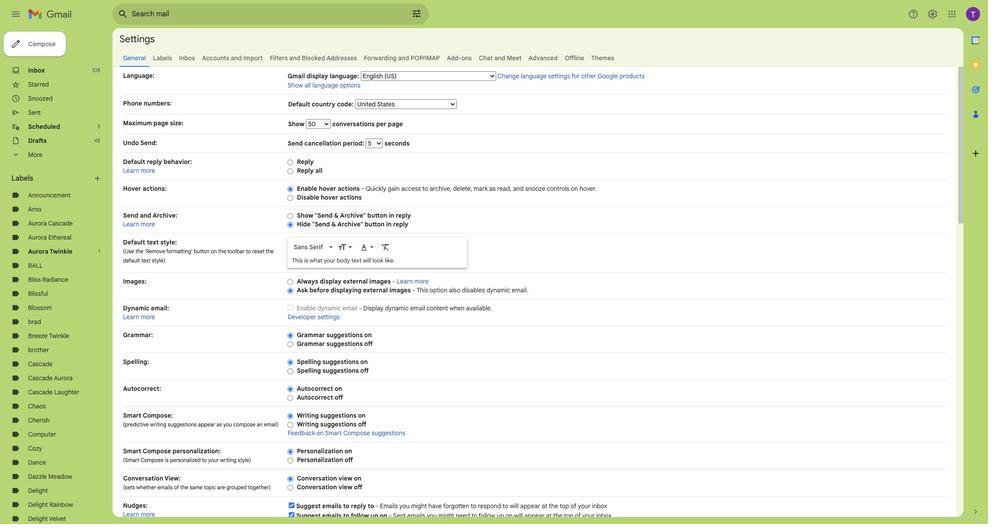 Task type: locate. For each thing, give the bounding box(es) containing it.
twinkle down ethereal
[[50, 248, 72, 256]]

default left the country
[[288, 100, 310, 108]]

grammar suggestions on
[[297, 331, 372, 339]]

developer
[[288, 313, 316, 321]]

in down 'gain' on the left top
[[389, 212, 395, 220]]

cascade up ethereal
[[48, 220, 73, 227]]

reply for reply all
[[297, 167, 314, 175]]

and for blocked
[[290, 54, 300, 62]]

all down cancellation
[[316, 167, 323, 175]]

emails inside conversation view: (sets whether emails of the same topic are grouped together)
[[158, 484, 173, 491]]

arno
[[28, 205, 42, 213]]

change language settings for other google products link
[[498, 72, 645, 80]]

labels down more
[[11, 174, 33, 183]]

default down undo
[[123, 158, 145, 166]]

0 vertical spatial show
[[288, 81, 303, 89]]

personalization up personalization off
[[297, 447, 343, 455]]

default inside default text style: (use the 'remove formatting' button on the toolbar to reset the default text style)
[[123, 238, 145, 246]]

inbox link up 'starred' link
[[28, 66, 45, 74]]

compose inside button
[[28, 40, 56, 48]]

delight
[[28, 487, 48, 495], [28, 501, 48, 509], [28, 515, 48, 523]]

0 vertical spatial personalization
[[297, 447, 343, 455]]

0 vertical spatial as
[[490, 185, 496, 193]]

1 vertical spatial twinkle
[[49, 332, 69, 340]]

0 horizontal spatial as
[[217, 421, 222, 428]]

suggestions for writing suggestions off
[[321, 421, 357, 428]]

actions for enable
[[338, 185, 360, 193]]

inbox for bottommost inbox link
[[28, 66, 45, 74]]

remove formatting ‪(⌘\)‬ image
[[382, 243, 390, 252]]

Autocorrect off radio
[[288, 395, 294, 402]]

might left have
[[411, 502, 427, 510]]

(sets
[[123, 484, 135, 491]]

appear inside smart compose: (predictive writing suggestions appear as you compose an email)
[[198, 421, 215, 428]]

you
[[223, 421, 232, 428], [400, 502, 410, 510], [427, 512, 437, 520]]

1 vertical spatial sent
[[393, 512, 406, 520]]

have
[[429, 502, 442, 510]]

button right formatting'
[[194, 248, 210, 255]]

default for default text style: (use the 'remove formatting' button on the toolbar to reset the default text style)
[[123, 238, 145, 246]]

images up enable dynamic email - display dynamic email content when available. developer settings
[[390, 286, 411, 294]]

1 vertical spatial language
[[313, 81, 338, 89]]

at
[[542, 502, 548, 510], [547, 512, 552, 520]]

images down 'look'
[[370, 278, 391, 286]]

1 vertical spatial grammar
[[297, 340, 325, 348]]

show "send & archive" button in reply
[[297, 212, 411, 220]]

& up hide "send & archive" button in reply
[[334, 212, 339, 220]]

autocorrect up autocorrect off
[[297, 385, 333, 393]]

Spelling suggestions on radio
[[288, 359, 294, 366]]

suggest for suggest emails to reply to - emails you might have forgotten to respond to will appear at the top of your inbox
[[297, 502, 321, 510]]

enable up the 'disable'
[[297, 185, 317, 193]]

actions up disable hover actions
[[338, 185, 360, 193]]

grammar for grammar suggestions on
[[297, 331, 325, 339]]

off
[[365, 340, 373, 348], [361, 367, 369, 375], [335, 394, 343, 402], [358, 421, 367, 428], [345, 456, 353, 464], [354, 483, 363, 491]]

pop/imap
[[411, 54, 440, 62]]

sent
[[28, 109, 41, 117], [393, 512, 406, 520]]

1 horizontal spatial is
[[304, 257, 309, 264]]

inbox
[[179, 54, 195, 62], [28, 66, 45, 74]]

all
[[305, 81, 311, 89], [316, 167, 323, 175]]

1 vertical spatial inbox link
[[28, 66, 45, 74]]

conversation for conversation view on
[[297, 475, 337, 483]]

learn more link down dynamic
[[123, 313, 155, 321]]

1 vertical spatial you
[[400, 502, 410, 510]]

0 vertical spatial suggest
[[297, 502, 321, 510]]

learn up the (use
[[123, 220, 139, 228]]

default inside default reply behavior: learn more
[[123, 158, 145, 166]]

3 delight from the top
[[28, 515, 48, 523]]

1 vertical spatial as
[[217, 421, 222, 428]]

autocorrect for autocorrect off
[[297, 394, 333, 402]]

style) down 'remove
[[152, 257, 165, 264]]

0 horizontal spatial all
[[305, 81, 311, 89]]

0 horizontal spatial labels
[[11, 174, 33, 183]]

1 reply from the top
[[297, 158, 314, 166]]

aurora up 'ball'
[[28, 248, 48, 256]]

off down grammar suggestions on
[[365, 340, 373, 348]]

gmail display language:
[[288, 72, 359, 80]]

cascade up chaos
[[28, 388, 53, 396]]

0 horizontal spatial this
[[292, 257, 303, 264]]

Disable hover actions radio
[[288, 195, 294, 201]]

1 up from the left
[[371, 512, 379, 520]]

learn inside default reply behavior: learn more
[[123, 167, 139, 175]]

0 vertical spatial in
[[389, 212, 395, 220]]

1 vertical spatial is
[[165, 457, 169, 464]]

twinkle right breeze
[[49, 332, 69, 340]]

top
[[560, 502, 570, 510], [565, 512, 574, 520]]

1 vertical spatial inbox
[[28, 66, 45, 74]]

this down sans
[[292, 257, 303, 264]]

actions for disable
[[340, 194, 362, 201]]

aurora for aurora ethereal
[[28, 234, 47, 242]]

cozy
[[28, 445, 42, 453]]

content
[[427, 304, 448, 312]]

0 vertical spatial &
[[334, 212, 339, 220]]

1 autocorrect from the top
[[297, 385, 333, 393]]

smart down writing suggestions off
[[325, 429, 342, 437]]

0 horizontal spatial send
[[123, 212, 138, 220]]

writing up are
[[220, 457, 237, 464]]

1 vertical spatial display
[[320, 278, 342, 286]]

sent inside the labels navigation
[[28, 109, 41, 117]]

1 horizontal spatial inbox link
[[179, 54, 195, 62]]

ask
[[297, 286, 308, 294]]

more inside dynamic email: learn more
[[141, 313, 155, 321]]

learn more link
[[123, 167, 155, 175], [123, 220, 155, 228], [397, 278, 429, 286], [123, 313, 155, 321], [123, 511, 155, 519]]

& for hide
[[332, 220, 336, 228]]

2 view from the top
[[339, 483, 353, 491]]

reply up reply all
[[297, 158, 314, 166]]

snoozed
[[28, 95, 53, 103]]

inbox for top inbox link
[[179, 54, 195, 62]]

hover for enable
[[319, 185, 336, 193]]

conversation for conversation view off
[[297, 483, 337, 491]]

off for writing suggestions on
[[358, 421, 367, 428]]

1 vertical spatial writing
[[297, 421, 319, 428]]

2 vertical spatial of
[[575, 512, 581, 520]]

grouped
[[227, 484, 247, 491]]

1 horizontal spatial writing
[[220, 457, 237, 464]]

Ask before displaying external images radio
[[288, 288, 294, 294]]

1 horizontal spatial send
[[288, 139, 303, 147]]

learn down dynamic
[[123, 313, 139, 321]]

more up the hover actions:
[[141, 167, 155, 175]]

2 autocorrect from the top
[[297, 394, 333, 402]]

learn inside send and archive: learn more
[[123, 220, 139, 228]]

off for grammar suggestions on
[[365, 340, 373, 348]]

language down advanced
[[521, 72, 547, 80]]

labels for 'labels' link at top
[[153, 54, 172, 62]]

0 vertical spatial inbox
[[179, 54, 195, 62]]

2 suggest from the top
[[297, 512, 321, 520]]

1 personalization from the top
[[297, 447, 343, 455]]

dynamic up developer settings "link"
[[318, 304, 341, 312]]

this
[[292, 257, 303, 264], [417, 286, 428, 294]]

to
[[423, 185, 429, 193], [246, 248, 251, 255], [202, 457, 207, 464], [343, 502, 350, 510], [368, 502, 374, 510], [471, 502, 477, 510], [503, 502, 509, 510], [343, 512, 350, 520], [472, 512, 478, 520]]

autocorrect for autocorrect on
[[297, 385, 333, 393]]

delight for delight velvet
[[28, 515, 48, 523]]

computer
[[28, 431, 56, 439]]

smart inside smart compose personalization: (smart compose is personalized to your writing style)
[[123, 447, 141, 455]]

language
[[521, 72, 547, 80], [313, 81, 338, 89]]

gmail image
[[28, 5, 76, 23]]

reset
[[252, 248, 265, 255]]

text right body
[[352, 257, 362, 264]]

feedback on smart compose suggestions
[[288, 429, 406, 437]]

as
[[490, 185, 496, 193], [217, 421, 222, 428]]

writing down compose:
[[150, 421, 167, 428]]

sans serif
[[294, 243, 323, 251]]

- left emails
[[376, 502, 379, 510]]

view up the conversation view off
[[339, 475, 353, 483]]

0 vertical spatial sent
[[28, 109, 41, 117]]

2 writing from the top
[[297, 421, 319, 428]]

toolbar
[[228, 248, 245, 255]]

disables
[[462, 286, 485, 294]]

and left pop/imap
[[398, 54, 409, 62]]

more down archive:
[[141, 220, 155, 228]]

learn
[[123, 167, 139, 175], [123, 220, 139, 228], [397, 278, 413, 286], [123, 313, 139, 321], [123, 511, 139, 519]]

1 horizontal spatial settings
[[549, 72, 571, 80]]

0 horizontal spatial might
[[411, 502, 427, 510]]

compose down writing suggestions off
[[344, 429, 370, 437]]

display
[[364, 304, 384, 312]]

enable dynamic email - display dynamic email content when available. developer settings
[[288, 304, 493, 321]]

blossom link
[[28, 304, 52, 312]]

settings image
[[928, 9, 939, 19]]

show for show "send & archive" button in reply
[[297, 212, 314, 220]]

"send down disable hover actions
[[315, 212, 333, 220]]

email down displaying
[[343, 304, 358, 312]]

dazzle
[[28, 473, 47, 481]]

Enable hover actions radio
[[288, 186, 294, 193]]

hover for disable
[[321, 194, 338, 201]]

external down always display external images - learn more
[[363, 286, 388, 294]]

style) inside default text style: (use the 'remove formatting' button on the toolbar to reset the default text style)
[[152, 257, 165, 264]]

learn more link up ask before displaying external images - this option also disables dynamic email.
[[397, 278, 429, 286]]

0 vertical spatial enable
[[297, 185, 317, 193]]

you inside smart compose: (predictive writing suggestions appear as you compose an email)
[[223, 421, 232, 428]]

0 vertical spatial images
[[370, 278, 391, 286]]

advanced search options image
[[408, 5, 426, 22]]

conversation for conversation view: (sets whether emails of the same topic are grouped together)
[[123, 475, 163, 483]]

0 vertical spatial autocorrect
[[297, 385, 333, 393]]

as inside smart compose: (predictive writing suggestions appear as you compose an email)
[[217, 421, 222, 428]]

2 grammar from the top
[[297, 340, 325, 348]]

numbers:
[[144, 99, 172, 107]]

accounts and import
[[202, 54, 263, 62]]

0 vertical spatial writing
[[297, 412, 319, 420]]

on
[[571, 185, 579, 193], [211, 248, 217, 255], [365, 331, 372, 339], [361, 358, 368, 366], [335, 385, 342, 393], [358, 412, 366, 420], [317, 429, 324, 437], [345, 447, 352, 455], [354, 475, 362, 483], [380, 512, 388, 520], [506, 512, 513, 520]]

enable
[[297, 185, 317, 193], [297, 304, 316, 312]]

reply right reply all option
[[297, 167, 314, 175]]

aurora for aurora twinkle
[[28, 248, 48, 256]]

0 vertical spatial twinkle
[[50, 248, 72, 256]]

0 horizontal spatial inbox link
[[28, 66, 45, 74]]

delight for delight rainbow
[[28, 501, 48, 509]]

1 vertical spatial style)
[[238, 457, 251, 464]]

Always display external images radio
[[288, 279, 294, 285]]

forwarding
[[364, 54, 397, 62]]

0 horizontal spatial inbox
[[28, 66, 45, 74]]

dazzle meadow link
[[28, 473, 72, 481]]

hover right the 'disable'
[[321, 194, 338, 201]]

and for archive:
[[140, 212, 151, 220]]

0 vertical spatial of
[[174, 484, 179, 491]]

undo send:
[[123, 139, 157, 147]]

show
[[288, 81, 303, 89], [288, 120, 306, 128], [297, 212, 314, 220]]

spelling right spelling suggestions off radio
[[297, 367, 321, 375]]

always
[[297, 278, 319, 286]]

cascade aurora
[[28, 374, 73, 382]]

0 vertical spatial you
[[223, 421, 232, 428]]

(predictive
[[123, 421, 149, 428]]

images
[[370, 278, 391, 286], [390, 286, 411, 294]]

None checkbox
[[288, 305, 294, 311], [289, 513, 295, 518], [288, 305, 294, 311], [289, 513, 295, 518]]

writing inside smart compose: (predictive writing suggestions appear as you compose an email)
[[150, 421, 167, 428]]

personalization off
[[297, 456, 353, 464]]

personalization for personalization on
[[297, 447, 343, 455]]

0 vertical spatial view
[[339, 475, 353, 483]]

1 vertical spatial all
[[316, 167, 323, 175]]

show down default country code:
[[288, 120, 306, 128]]

0 vertical spatial send
[[288, 139, 303, 147]]

default
[[288, 100, 310, 108], [123, 158, 145, 166], [123, 238, 145, 246]]

more down nudges:
[[141, 511, 155, 519]]

tab list
[[964, 28, 989, 493]]

1 vertical spatial enable
[[297, 304, 316, 312]]

0 vertical spatial display
[[307, 72, 328, 80]]

0 vertical spatial smart
[[123, 412, 141, 420]]

send down hover
[[123, 212, 138, 220]]

1 vertical spatial button
[[365, 220, 385, 228]]

aurora cascade
[[28, 220, 73, 227]]

1 spelling from the top
[[297, 358, 321, 366]]

2 vertical spatial delight
[[28, 515, 48, 523]]

1 horizontal spatial labels
[[153, 54, 172, 62]]

None search field
[[113, 4, 429, 25]]

1 suggest from the top
[[297, 502, 321, 510]]

2 vertical spatial appear
[[525, 512, 545, 520]]

you right emails
[[400, 502, 410, 510]]

inbox
[[593, 502, 608, 510], [597, 512, 612, 520]]

1 grammar from the top
[[297, 331, 325, 339]]

0 vertical spatial might
[[411, 502, 427, 510]]

0 horizontal spatial is
[[165, 457, 169, 464]]

conversation view on
[[297, 475, 362, 483]]

an
[[257, 421, 263, 428]]

button up hide "send & archive" button in reply
[[368, 212, 387, 220]]

enable inside enable dynamic email - display dynamic email content when available. developer settings
[[297, 304, 316, 312]]

maximum
[[123, 119, 152, 127]]

announcement link
[[28, 191, 71, 199]]

style) up grouped
[[238, 457, 251, 464]]

"send
[[315, 212, 333, 220], [312, 220, 330, 228]]

per
[[377, 120, 387, 128]]

formatting options toolbar
[[291, 239, 465, 255]]

1 vertical spatial actions
[[340, 194, 362, 201]]

0 vertical spatial archive"
[[340, 212, 366, 220]]

inbox inside the labels navigation
[[28, 66, 45, 74]]

1 horizontal spatial as
[[490, 185, 496, 193]]

2 enable from the top
[[297, 304, 316, 312]]

sent down snoozed
[[28, 109, 41, 117]]

learn more link down nudges:
[[123, 511, 155, 519]]

Conversation view off radio
[[288, 485, 294, 491]]

0 vertical spatial grammar
[[297, 331, 325, 339]]

0 vertical spatial settings
[[549, 72, 571, 80]]

enable up developer
[[297, 304, 316, 312]]

2 vertical spatial smart
[[123, 447, 141, 455]]

conversation up the conversation view off
[[297, 475, 337, 483]]

learn more link down archive:
[[123, 220, 155, 228]]

hover
[[319, 185, 336, 193], [321, 194, 338, 201]]

writing right writing suggestions on option
[[297, 412, 319, 420]]

learn down nudges:
[[123, 511, 139, 519]]

smart up (predictive
[[123, 412, 141, 420]]

smart for smart compose personalization:
[[123, 447, 141, 455]]

learn more link up the hover actions:
[[123, 167, 155, 175]]

2 up from the left
[[497, 512, 504, 520]]

cascade down cascade link
[[28, 374, 53, 382]]

delete,
[[454, 185, 473, 193]]

you down have
[[427, 512, 437, 520]]

1 horizontal spatial all
[[316, 167, 323, 175]]

archive,
[[430, 185, 452, 193]]

main menu image
[[11, 9, 21, 19]]

archive" down show "send & archive" button in reply
[[338, 220, 363, 228]]

archive" for hide
[[338, 220, 363, 228]]

0 vertical spatial inbox link
[[179, 54, 195, 62]]

compose right (smart on the bottom left of page
[[141, 457, 164, 464]]

1 email from the left
[[343, 304, 358, 312]]

off up feedback on smart compose suggestions link
[[358, 421, 367, 428]]

1 delight from the top
[[28, 487, 48, 495]]

2 personalization from the top
[[297, 456, 343, 464]]

style) inside smart compose personalization: (smart compose is personalized to your writing style)
[[238, 457, 251, 464]]

1 vertical spatial images
[[390, 286, 411, 294]]

0 vertical spatial language
[[521, 72, 547, 80]]

feedback
[[288, 429, 315, 437]]

0 vertical spatial is
[[304, 257, 309, 264]]

twinkle for breeze twinkle
[[49, 332, 69, 340]]

smart for smart compose:
[[123, 412, 141, 420]]

conversation inside conversation view: (sets whether emails of the same topic are grouped together)
[[123, 475, 163, 483]]

archive"
[[340, 212, 366, 220], [338, 220, 363, 228]]

personalization down personalization on
[[297, 456, 343, 464]]

and inside send and archive: learn more
[[140, 212, 151, 220]]

dynamic left email.
[[487, 286, 511, 294]]

and left import
[[231, 54, 242, 62]]

1 vertical spatial &
[[332, 220, 336, 228]]

0 horizontal spatial up
[[371, 512, 379, 520]]

0 horizontal spatial email
[[343, 304, 358, 312]]

default
[[123, 257, 140, 264]]

1 horizontal spatial follow
[[479, 512, 496, 520]]

suggestions for writing suggestions on
[[321, 412, 357, 420]]

Writing suggestions off radio
[[288, 422, 294, 428]]

0 vertical spatial appear
[[198, 421, 215, 428]]

Writing suggestions on radio
[[288, 413, 294, 420]]

send inside send and archive: learn more
[[123, 212, 138, 220]]

language down gmail display language:
[[313, 81, 338, 89]]

follow down respond
[[479, 512, 496, 520]]

you for as
[[223, 421, 232, 428]]

labels heading
[[11, 174, 93, 183]]

send up reply radio
[[288, 139, 303, 147]]

Grammar suggestions off radio
[[288, 341, 294, 348]]

labels for labels heading
[[11, 174, 33, 183]]

1 horizontal spatial style)
[[238, 457, 251, 464]]

autocorrect off
[[297, 394, 343, 402]]

default for default country code:
[[288, 100, 310, 108]]

1 vertical spatial writing
[[220, 457, 237, 464]]

smart inside smart compose: (predictive writing suggestions appear as you compose an email)
[[123, 412, 141, 420]]

and for pop/imap
[[398, 54, 409, 62]]

2 vertical spatial button
[[194, 248, 210, 255]]

2 follow from the left
[[479, 512, 496, 520]]

more
[[28, 151, 42, 159]]

1 enable from the top
[[297, 185, 317, 193]]

2 spelling from the top
[[297, 367, 321, 375]]

add-
[[447, 54, 462, 62]]

display up show all language options link
[[307, 72, 328, 80]]

search mail image
[[115, 6, 131, 22]]

button down show "send & archive" button in reply
[[365, 220, 385, 228]]

delight down dazzle
[[28, 487, 48, 495]]

learn more link for send and archive:
[[123, 220, 155, 228]]

enable for enable hover actions
[[297, 185, 317, 193]]

0 vertical spatial spelling
[[297, 358, 321, 366]]

2 delight from the top
[[28, 501, 48, 509]]

labels right general
[[153, 54, 172, 62]]

0 vertical spatial external
[[343, 278, 368, 286]]

might down suggest emails to reply to - emails you might have forgotten to respond to will appear at the top of your inbox
[[439, 512, 455, 520]]

hover actions:
[[123, 185, 167, 193]]

this is what your body text will look like.
[[292, 257, 395, 264]]

1 view from the top
[[339, 475, 353, 483]]

dynamic
[[123, 304, 150, 312]]

default up the (use
[[123, 238, 145, 246]]

0 vertical spatial at
[[542, 502, 548, 510]]

and for meet
[[495, 54, 506, 62]]

None checkbox
[[289, 503, 295, 509]]

autocorrect down the autocorrect on
[[297, 394, 333, 402]]

same
[[190, 484, 203, 491]]

smart up (smart on the bottom left of page
[[123, 447, 141, 455]]

1 vertical spatial "send
[[312, 220, 330, 228]]

when
[[450, 304, 465, 312]]

0 vertical spatial delight
[[28, 487, 48, 495]]

learn more link for nudges:
[[123, 511, 155, 519]]

settings left for
[[549, 72, 571, 80]]

- up ask before displaying external images - this option also disables dynamic email.
[[393, 278, 396, 286]]

like.
[[385, 257, 395, 264]]

1 writing from the top
[[297, 412, 319, 420]]

1 vertical spatial in
[[386, 220, 392, 228]]

starred
[[28, 81, 49, 88]]

1 vertical spatial suggest
[[297, 512, 321, 520]]

1 vertical spatial archive"
[[338, 220, 363, 228]]

archive:
[[153, 212, 178, 220]]

email down ask before displaying external images - this option also disables dynamic email.
[[411, 304, 425, 312]]

0 horizontal spatial settings
[[318, 313, 340, 321]]

learn inside dynamic email: learn more
[[123, 313, 139, 321]]

0 horizontal spatial you
[[223, 421, 232, 428]]

external up displaying
[[343, 278, 368, 286]]

labels inside navigation
[[11, 174, 33, 183]]

"send for show
[[315, 212, 333, 220]]

off down spelling suggestions on
[[361, 367, 369, 375]]

in for hide "send & archive" button in reply
[[386, 220, 392, 228]]

conversation up whether
[[123, 475, 163, 483]]

inbox right 'labels' link at top
[[179, 54, 195, 62]]

to inside smart compose personalization: (smart compose is personalized to your writing style)
[[202, 457, 207, 464]]

grammar suggestions off
[[297, 340, 373, 348]]

Reply all radio
[[288, 168, 294, 175]]

0 horizontal spatial writing
[[150, 421, 167, 428]]

announcement
[[28, 191, 71, 199]]

aurora down arno link
[[28, 220, 47, 227]]

grammar for grammar suggestions off
[[297, 340, 325, 348]]

reply all
[[297, 167, 323, 175]]

0 vertical spatial default
[[288, 100, 310, 108]]

sans serif option
[[292, 243, 328, 252]]

archive" for show
[[340, 212, 366, 220]]

cascade for cascade aurora
[[28, 374, 53, 382]]

2 reply from the top
[[297, 167, 314, 175]]

together)
[[248, 484, 271, 491]]

inbox link right 'labels' link at top
[[179, 54, 195, 62]]

before
[[310, 286, 329, 294]]

1 vertical spatial autocorrect
[[297, 394, 333, 402]]

1 vertical spatial send
[[123, 212, 138, 220]]

is left what
[[304, 257, 309, 264]]

spelling right spelling suggestions on option
[[297, 358, 321, 366]]

"send for hide
[[312, 220, 330, 228]]

Personalization off radio
[[288, 457, 294, 464]]

1 vertical spatial inbox
[[597, 512, 612, 520]]



Task type: vqa. For each thing, say whether or not it's contained in the screenshot.
the Aug to the middle
no



Task type: describe. For each thing, give the bounding box(es) containing it.
reply left emails
[[351, 502, 367, 510]]

bliss radiance link
[[28, 276, 68, 284]]

phone numbers:
[[123, 99, 172, 107]]

support image
[[909, 9, 919, 19]]

in for show "send & archive" button in reply
[[389, 212, 395, 220]]

scheduled
[[28, 123, 60, 131]]

108
[[92, 67, 100, 73]]

email.
[[512, 286, 529, 294]]

2 vertical spatial will
[[515, 512, 523, 520]]

actions:
[[143, 185, 167, 193]]

accounts
[[202, 54, 230, 62]]

display for always
[[320, 278, 342, 286]]

Search mail text field
[[132, 10, 387, 18]]

maximum page size:
[[123, 119, 184, 127]]

ons
[[462, 54, 472, 62]]

send:
[[140, 139, 157, 147]]

0 horizontal spatial dynamic
[[318, 304, 341, 312]]

learn more link for default reply behavior:
[[123, 167, 155, 175]]

show for show
[[288, 120, 306, 128]]

reply down access
[[396, 212, 411, 220]]

dynamic email: learn more
[[123, 304, 169, 321]]

behavior:
[[164, 158, 192, 166]]

0 vertical spatial will
[[363, 257, 371, 264]]

brad link
[[28, 318, 41, 326]]

learn up ask before displaying external images - this option also disables dynamic email.
[[397, 278, 413, 286]]

more inside nudges: learn more
[[141, 511, 155, 519]]

view:
[[165, 475, 181, 483]]

starred link
[[28, 81, 49, 88]]

delight velvet link
[[28, 515, 66, 523]]

cascade for cascade laughter
[[28, 388, 53, 396]]

'remove
[[145, 248, 165, 255]]

themes
[[592, 54, 615, 62]]

aurora ethereal link
[[28, 234, 72, 242]]

writing for writing suggestions on
[[297, 412, 319, 420]]

disable
[[297, 194, 320, 201]]

- left quickly
[[362, 185, 365, 193]]

scheduled link
[[28, 123, 60, 131]]

1 horizontal spatial this
[[417, 286, 428, 294]]

spelling for spelling suggestions on
[[297, 358, 321, 366]]

1 follow from the left
[[351, 512, 369, 520]]

1 horizontal spatial might
[[439, 512, 455, 520]]

writing for writing suggestions off
[[297, 421, 319, 428]]

Show "Send & Archive" button in reply radio
[[288, 213, 294, 219]]

suggest for suggest emails to follow up on - sent emails you might need to follow up on will appear at the top of your inbox
[[297, 512, 321, 520]]

on inside default text style: (use the 'remove formatting' button on the toolbar to reset the default text style)
[[211, 248, 217, 255]]

personalization for personalization off
[[297, 456, 343, 464]]

2 horizontal spatial you
[[427, 512, 437, 520]]

off for conversation view on
[[354, 483, 363, 491]]

Conversation view on radio
[[288, 476, 294, 483]]

you for emails
[[400, 502, 410, 510]]

off up writing suggestions on on the bottom left of the page
[[335, 394, 343, 402]]

period:
[[343, 139, 365, 147]]

nudges: learn more
[[123, 502, 155, 519]]

controls
[[547, 185, 570, 193]]

settings
[[120, 33, 155, 45]]

body
[[337, 257, 350, 264]]

labels navigation
[[0, 28, 113, 524]]

aurora ethereal
[[28, 234, 72, 242]]

button for show "send & archive" button in reply
[[368, 212, 387, 220]]

text up 'remove
[[147, 238, 159, 246]]

Personalization on radio
[[288, 449, 294, 455]]

aurora up laughter
[[54, 374, 73, 382]]

send for send cancellation period:
[[288, 139, 303, 147]]

accounts and import link
[[202, 54, 263, 62]]

conversation view: (sets whether emails of the same topic are grouped together)
[[123, 475, 271, 491]]

Hide "Send & Archive" button in reply radio
[[288, 222, 294, 228]]

and right read,
[[514, 185, 524, 193]]

1 vertical spatial appear
[[521, 502, 541, 510]]

spelling suggestions off
[[297, 367, 369, 375]]

- left option
[[413, 286, 416, 294]]

ask before displaying external images - this option also disables dynamic email.
[[297, 286, 529, 294]]

default reply behavior: learn more
[[123, 158, 192, 175]]

1 vertical spatial smart
[[325, 429, 342, 437]]

laughter
[[54, 388, 79, 396]]

show for show all language options
[[288, 81, 303, 89]]

cozy link
[[28, 445, 42, 453]]

code:
[[337, 100, 354, 108]]

country
[[312, 100, 336, 108]]

are
[[217, 484, 225, 491]]

change language settings for other google products
[[498, 72, 645, 80]]

twinkle for aurora twinkle
[[50, 248, 72, 256]]

suggest emails to follow up on - sent emails you might need to follow up on will appear at the top of your inbox
[[297, 512, 612, 520]]

learn more link for dynamic email:
[[123, 313, 155, 321]]

delight rainbow link
[[28, 501, 73, 509]]

(smart
[[123, 457, 139, 464]]

spelling for spelling suggestions off
[[297, 367, 321, 375]]

snooze
[[526, 185, 546, 193]]

send cancellation period:
[[288, 139, 366, 147]]

& for show
[[334, 212, 339, 220]]

display for gmail
[[307, 72, 328, 80]]

enable for enable dynamic email
[[297, 304, 316, 312]]

gain
[[388, 185, 400, 193]]

computer link
[[28, 431, 56, 439]]

undo
[[123, 139, 139, 147]]

chat and meet
[[479, 54, 522, 62]]

suggestions for spelling suggestions off
[[323, 367, 359, 375]]

0 vertical spatial this
[[292, 257, 303, 264]]

and for import
[[231, 54, 242, 62]]

aurora twinkle
[[28, 248, 72, 256]]

Spelling suggestions off radio
[[288, 368, 294, 375]]

is inside smart compose personalization: (smart compose is personalized to your writing style)
[[165, 457, 169, 464]]

language:
[[330, 72, 359, 80]]

reply up formatting options toolbar
[[393, 220, 409, 228]]

also
[[449, 286, 461, 294]]

suggestions for grammar suggestions off
[[327, 340, 363, 348]]

compose up personalized
[[143, 447, 171, 455]]

1 horizontal spatial page
[[388, 120, 403, 128]]

more up ask before displaying external images - this option also disables dynamic email.
[[415, 278, 429, 286]]

default text style: (use the 'remove formatting' button on the toolbar to reset the default text style)
[[123, 238, 274, 264]]

the inside conversation view: (sets whether emails of the same topic are grouped together)
[[180, 484, 188, 491]]

personalization on
[[297, 447, 352, 455]]

learn inside nudges: learn more
[[123, 511, 139, 519]]

enable hover actions - quickly gain access to archive, delete, mark as read, and snooze controls on hover.
[[297, 185, 597, 193]]

available.
[[467, 304, 493, 312]]

advanced
[[529, 54, 558, 62]]

suggestions inside smart compose: (predictive writing suggestions appear as you compose an email)
[[168, 421, 197, 428]]

1 horizontal spatial dynamic
[[385, 304, 409, 312]]

your inside smart compose personalization: (smart compose is personalized to your writing style)
[[208, 457, 219, 464]]

what
[[310, 257, 323, 264]]

more inside send and archive: learn more
[[141, 220, 155, 228]]

Autocorrect on radio
[[288, 386, 294, 393]]

1 vertical spatial will
[[510, 502, 519, 510]]

- down emails
[[389, 512, 392, 520]]

2 horizontal spatial dynamic
[[487, 286, 511, 294]]

reply for reply
[[297, 158, 314, 166]]

2 email from the left
[[411, 304, 425, 312]]

addresses
[[327, 54, 357, 62]]

disable hover actions
[[297, 194, 362, 201]]

off for spelling suggestions on
[[361, 367, 369, 375]]

email)
[[264, 421, 279, 428]]

settings inside enable dynamic email - display dynamic email content when available. developer settings
[[318, 313, 340, 321]]

bliss
[[28, 276, 41, 284]]

1 vertical spatial external
[[363, 286, 388, 294]]

suggestions for grammar suggestions on
[[327, 331, 363, 339]]

reply inside default reply behavior: learn more
[[147, 158, 162, 166]]

1 horizontal spatial language
[[521, 72, 547, 80]]

compose:
[[143, 412, 173, 420]]

all for reply
[[316, 167, 323, 175]]

1 horizontal spatial sent
[[393, 512, 406, 520]]

filters and blocked addresses link
[[270, 54, 357, 62]]

suggest emails to reply to - emails you might have forgotten to respond to will appear at the top of your inbox
[[297, 502, 608, 510]]

Grammar suggestions on radio
[[288, 332, 294, 339]]

cascade for cascade link
[[28, 360, 53, 368]]

0 horizontal spatial page
[[154, 119, 169, 127]]

ball link
[[28, 262, 43, 270]]

aurora for aurora cascade
[[28, 220, 47, 227]]

forgotten
[[444, 502, 470, 510]]

writing inside smart compose personalization: (smart compose is personalized to your writing style)
[[220, 457, 237, 464]]

view for on
[[339, 475, 353, 483]]

- inside enable dynamic email - display dynamic email content when available. developer settings
[[359, 304, 362, 312]]

suggestions for spelling suggestions on
[[323, 358, 359, 366]]

of inside conversation view: (sets whether emails of the same topic are grouped together)
[[174, 484, 179, 491]]

text down 'remove
[[141, 257, 151, 264]]

advanced link
[[529, 54, 558, 62]]

button inside default text style: (use the 'remove formatting' button on the toolbar to reset the default text style)
[[194, 248, 210, 255]]

hover
[[123, 185, 141, 193]]

dance
[[28, 459, 46, 467]]

ball
[[28, 262, 43, 270]]

add-ons link
[[447, 54, 472, 62]]

view for off
[[339, 483, 353, 491]]

hide "send & archive" button in reply
[[297, 220, 409, 228]]

Reply radio
[[288, 159, 294, 166]]

displaying
[[331, 286, 362, 294]]

default for default reply behavior: learn more
[[123, 158, 145, 166]]

(use
[[123, 248, 134, 255]]

chat
[[479, 54, 493, 62]]

0 vertical spatial inbox
[[593, 502, 608, 510]]

themes link
[[592, 54, 615, 62]]

send for send and archive: learn more
[[123, 212, 138, 220]]

all for show
[[305, 81, 311, 89]]

more button
[[0, 148, 106, 162]]

0 vertical spatial top
[[560, 502, 570, 510]]

ethereal
[[48, 234, 72, 242]]

off down personalization on
[[345, 456, 353, 464]]

chaos
[[28, 403, 46, 410]]

for
[[572, 72, 580, 80]]

1 vertical spatial top
[[565, 512, 574, 520]]

to inside default text style: (use the 'remove formatting' button on the toolbar to reset the default text style)
[[246, 248, 251, 255]]

button for hide "send & archive" button in reply
[[365, 220, 385, 228]]

delight for delight link
[[28, 487, 48, 495]]

1 vertical spatial at
[[547, 512, 552, 520]]

1 vertical spatial of
[[571, 502, 577, 510]]

breeze twinkle link
[[28, 332, 69, 340]]

seconds
[[383, 139, 410, 147]]

radiance
[[42, 276, 68, 284]]

forwarding and pop/imap link
[[364, 54, 440, 62]]

more inside default reply behavior: learn more
[[141, 167, 155, 175]]



